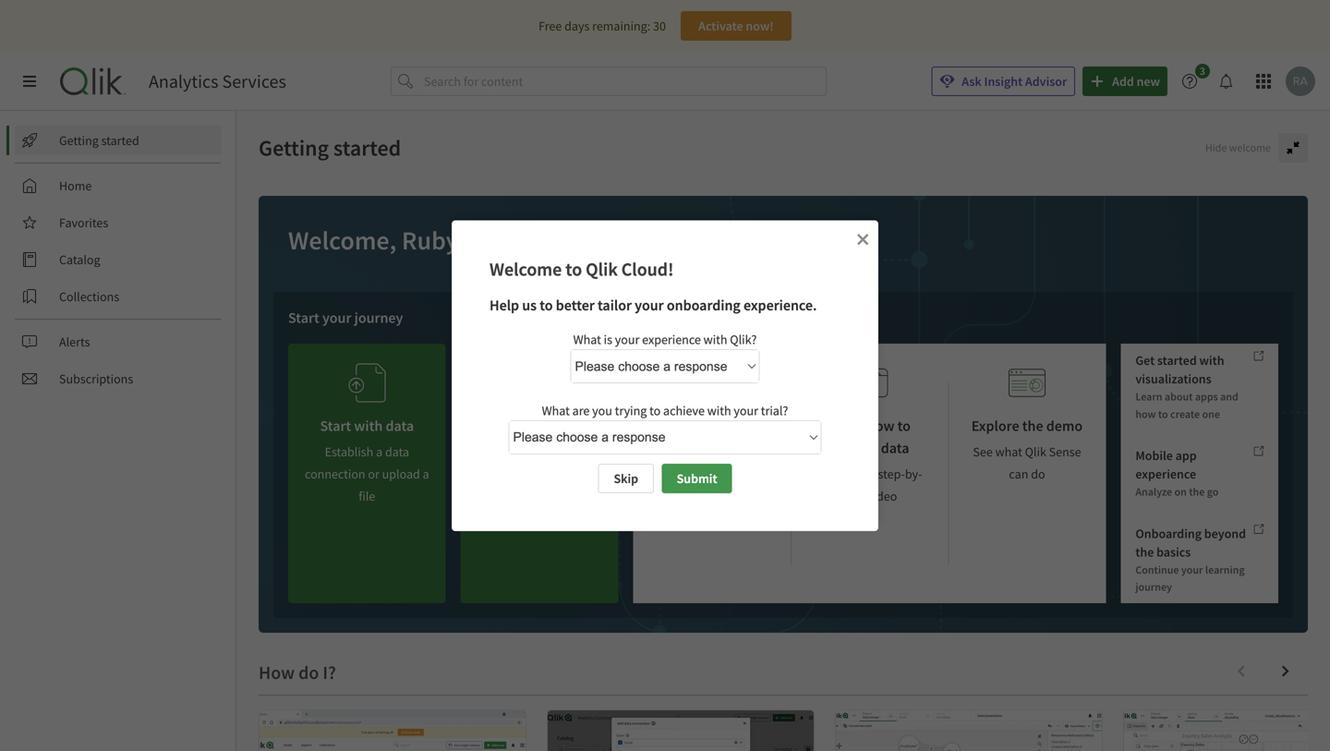 Task type: vqa. For each thing, say whether or not it's contained in the screenshot.
Filters region
no



Task type: locate. For each thing, give the bounding box(es) containing it.
sense
[[1050, 444, 1082, 460]]

experience.
[[744, 296, 817, 315]]

the left go
[[1190, 485, 1205, 499]]

learn the basics
[[461, 309, 560, 327]]

trying
[[615, 403, 647, 419]]

0 horizontal spatial qlik
[[586, 258, 618, 281]]

services
[[222, 70, 286, 93]]

subscriptions link
[[15, 364, 222, 394]]

help
[[490, 296, 519, 315]]

what
[[574, 332, 602, 348], [542, 403, 570, 419]]

0 horizontal spatial started
[[101, 132, 139, 149]]

welcome
[[490, 258, 562, 281]]

video
[[868, 488, 898, 505]]

0 horizontal spatial journey
[[355, 309, 403, 327]]

your left the trial?
[[734, 403, 759, 419]]

1 vertical spatial experience
[[1136, 466, 1197, 483]]

1 vertical spatial journey
[[1136, 580, 1173, 594]]

learn up analyze
[[829, 417, 865, 435]]

2 horizontal spatial learn
[[1136, 390, 1163, 404]]

getting started inside welcome, ruby anderson. main content
[[259, 134, 401, 162]]

experience down the more resources
[[642, 332, 701, 348]]

2 horizontal spatial started
[[1158, 352, 1197, 369]]

your right tailor
[[635, 296, 664, 315]]

the inside mobile app experience analyze on the go
[[1190, 485, 1205, 499]]

one
[[1203, 407, 1221, 421]]

1 horizontal spatial experience
[[1136, 466, 1197, 483]]

to inside analyze sample data experience data to insights
[[751, 466, 762, 482]]

analyze sample data experience data to insights
[[662, 417, 762, 505]]

ask insight advisor
[[962, 73, 1068, 90]]

learn for learn the basics
[[461, 309, 496, 327]]

1 horizontal spatial what
[[574, 332, 602, 348]]

to down sample
[[751, 466, 762, 482]]

data up insights
[[724, 466, 748, 482]]

learn how to analyze data follow this step-by- step video
[[817, 417, 923, 505]]

learn inside learn how to analyze data follow this step-by- step video
[[829, 417, 865, 435]]

onboarding beyond the basics continue your learning journey
[[1136, 525, 1247, 594]]

to inside "get started with visualizations learn about apps and how to create one"
[[1159, 407, 1169, 421]]

0 horizontal spatial basics
[[522, 309, 560, 327]]

qlik up tailor
[[586, 258, 618, 281]]

0 vertical spatial what
[[574, 332, 602, 348]]

learn for learn how to analyze data follow this step-by- step video
[[829, 417, 865, 435]]

are
[[573, 403, 590, 419]]

getting inside navigation pane element
[[59, 132, 99, 149]]

0 vertical spatial experience
[[642, 332, 701, 348]]

2 vertical spatial learn
[[829, 417, 865, 435]]

data
[[698, 439, 726, 457], [881, 439, 910, 457], [724, 466, 748, 482]]

learn
[[461, 309, 496, 327], [1136, 390, 1163, 404], [829, 417, 865, 435]]

resources
[[667, 309, 727, 327]]

invite users invite users via email.
[[482, 409, 598, 453]]

journey down continue
[[1136, 580, 1173, 594]]

0 vertical spatial journey
[[355, 309, 403, 327]]

getting up 'home'
[[59, 132, 99, 149]]

with right the achieve
[[708, 403, 732, 419]]

activate now! link
[[681, 11, 792, 41]]

to inside learn how to analyze data follow this step-by- step video
[[898, 417, 911, 435]]

analytics services element
[[149, 70, 286, 93]]

what for what is your experience with qlik?
[[574, 332, 602, 348]]

how left create
[[1136, 407, 1157, 421]]

what left is
[[574, 332, 602, 348]]

the
[[499, 309, 519, 327], [1023, 417, 1044, 435], [1190, 485, 1205, 499], [1136, 544, 1155, 560]]

1 horizontal spatial getting started
[[259, 134, 401, 162]]

the up continue
[[1136, 544, 1155, 560]]

better
[[556, 296, 595, 315]]

start
[[288, 309, 320, 327]]

skip
[[614, 470, 639, 487]]

data for learn how to analyze data
[[881, 439, 910, 457]]

with inside "get started with visualizations learn about apps and how to create one"
[[1200, 352, 1225, 369]]

experience
[[662, 466, 721, 482]]

1 horizontal spatial learn
[[829, 417, 865, 435]]

data up step-
[[881, 439, 910, 457]]

1 horizontal spatial analyze
[[1136, 485, 1173, 499]]

users left via at the left of the page
[[515, 436, 543, 453]]

0 vertical spatial learn
[[461, 309, 496, 327]]

more
[[633, 309, 664, 327]]

insights
[[691, 488, 733, 505]]

basics inside onboarding beyond the basics continue your learning journey
[[1157, 544, 1191, 560]]

0 vertical spatial qlik
[[586, 258, 618, 281]]

learn left us
[[461, 309, 496, 327]]

get started with visualizations learn about apps and how to create one
[[1136, 352, 1239, 421]]

basics
[[522, 309, 560, 327], [1157, 544, 1191, 560]]

getting started inside navigation pane element
[[59, 132, 139, 149]]

what left are
[[542, 403, 570, 419]]

the left demo
[[1023, 417, 1044, 435]]

data for analyze sample data
[[724, 466, 748, 482]]

with
[[704, 332, 728, 348], [1200, 352, 1225, 369], [708, 403, 732, 419]]

get
[[1136, 352, 1155, 369]]

0 horizontal spatial getting started
[[59, 132, 139, 149]]

qlik up do
[[1026, 444, 1047, 460]]

1 vertical spatial qlik
[[1026, 444, 1047, 460]]

1 vertical spatial learn
[[1136, 390, 1163, 404]]

0 horizontal spatial experience
[[642, 332, 701, 348]]

started
[[101, 132, 139, 149], [333, 134, 401, 162], [1158, 352, 1197, 369]]

0 vertical spatial analyze
[[663, 417, 712, 435]]

invite
[[503, 409, 539, 428], [482, 436, 512, 453]]

journey
[[355, 309, 403, 327], [1136, 580, 1173, 594]]

0 horizontal spatial learn
[[461, 309, 496, 327]]

close sidebar menu image
[[22, 74, 37, 89]]

to
[[566, 258, 582, 281], [540, 296, 553, 315], [650, 403, 661, 419], [1159, 407, 1169, 421], [898, 417, 911, 435], [751, 466, 762, 482]]

getting started
[[59, 132, 139, 149], [259, 134, 401, 162]]

basics down onboarding
[[1157, 544, 1191, 560]]

1 horizontal spatial journey
[[1136, 580, 1173, 594]]

1 vertical spatial analyze
[[1136, 485, 1173, 499]]

onboarding
[[667, 296, 741, 315]]

learn left about
[[1136, 390, 1163, 404]]

create
[[1171, 407, 1201, 421]]

can
[[1010, 466, 1029, 482]]

invite left via at the left of the page
[[482, 436, 512, 453]]

invite left are
[[503, 409, 539, 428]]

experience inside mobile app experience analyze on the go
[[1136, 466, 1197, 483]]

analyze left on
[[1136, 485, 1173, 499]]

qlik
[[586, 258, 618, 281], [1026, 444, 1047, 460]]

with up "apps"
[[1200, 352, 1225, 369]]

qlik inside explore the demo see what qlik sense can do
[[1026, 444, 1047, 460]]

your inside onboarding beyond the basics continue your learning journey
[[1182, 563, 1204, 577]]

0 horizontal spatial analyze
[[663, 417, 712, 435]]

started inside "get started with visualizations learn about apps and how to create one"
[[1158, 352, 1197, 369]]

explore the demo see what qlik sense can do
[[972, 417, 1083, 482]]

analyze up experience
[[663, 417, 712, 435]]

0 horizontal spatial what
[[542, 403, 570, 419]]

to left create
[[1159, 407, 1169, 421]]

users up via at the left of the page
[[542, 409, 576, 428]]

experience
[[642, 332, 701, 348], [1136, 466, 1197, 483]]

with left qlik?
[[704, 332, 728, 348]]

journey right start
[[355, 309, 403, 327]]

app
[[1176, 447, 1197, 464]]

data inside learn how to analyze data follow this step-by- step video
[[881, 439, 910, 457]]

1 horizontal spatial getting
[[259, 134, 329, 162]]

0 horizontal spatial how
[[868, 417, 895, 435]]

about
[[1165, 390, 1194, 404]]

navigation pane element
[[0, 118, 236, 401]]

achieve
[[664, 403, 705, 419]]

sample
[[715, 417, 761, 435]]

the inside explore the demo see what qlik sense can do
[[1023, 417, 1044, 435]]

how up analyze
[[868, 417, 895, 435]]

0 vertical spatial basics
[[522, 309, 560, 327]]

free
[[539, 18, 562, 34]]

qlik?
[[730, 332, 757, 348]]

catalog
[[59, 251, 100, 268]]

1 horizontal spatial how
[[1136, 407, 1157, 421]]

1 horizontal spatial basics
[[1157, 544, 1191, 560]]

getting down services
[[259, 134, 329, 162]]

0 horizontal spatial getting
[[59, 132, 99, 149]]

analyze sample data image
[[694, 359, 731, 408]]

1 vertical spatial with
[[1200, 352, 1225, 369]]

basics right help
[[522, 309, 560, 327]]

your
[[635, 296, 664, 315], [322, 309, 352, 327], [615, 332, 640, 348], [734, 403, 759, 419], [1182, 563, 1204, 577]]

1 vertical spatial what
[[542, 403, 570, 419]]

to up by-
[[898, 417, 911, 435]]

users
[[542, 409, 576, 428], [515, 436, 543, 453]]

trial?
[[761, 403, 789, 419]]

your left learning
[[1182, 563, 1204, 577]]

analyze
[[663, 417, 712, 435], [1136, 485, 1173, 499]]

analytics services
[[149, 70, 286, 93]]

cloud!
[[622, 258, 674, 281]]

us
[[522, 296, 537, 315]]

experience down mobile
[[1136, 466, 1197, 483]]

1 horizontal spatial qlik
[[1026, 444, 1047, 460]]

1 vertical spatial basics
[[1157, 544, 1191, 560]]



Task type: describe. For each thing, give the bounding box(es) containing it.
apps
[[1196, 390, 1219, 404]]

home link
[[15, 171, 222, 201]]

activate
[[699, 18, 744, 34]]

to right trying
[[650, 403, 661, 419]]

journey inside onboarding beyond the basics continue your learning journey
[[1136, 580, 1173, 594]]

submit
[[677, 470, 718, 487]]

this
[[856, 466, 876, 482]]

2 vertical spatial with
[[708, 403, 732, 419]]

help us to better tailor your onboarding experience.
[[490, 296, 817, 315]]

anderson.
[[464, 224, 577, 256]]

go
[[1208, 485, 1219, 499]]

how inside "get started with visualizations learn about apps and how to create one"
[[1136, 407, 1157, 421]]

welcome, ruby anderson.
[[288, 224, 577, 256]]

favorites link
[[15, 208, 222, 238]]

via
[[546, 436, 562, 453]]

ask insight advisor button
[[932, 67, 1076, 96]]

activate now!
[[699, 18, 774, 34]]

welcome to qlik cloud!
[[490, 258, 674, 281]]

on
[[1175, 485, 1187, 499]]

step
[[842, 488, 865, 505]]

beyond
[[1205, 525, 1247, 542]]

email.
[[564, 436, 598, 453]]

explore
[[972, 417, 1020, 435]]

insight
[[985, 73, 1023, 90]]

by-
[[906, 466, 923, 482]]

data up experience
[[698, 439, 726, 457]]

1 vertical spatial invite
[[482, 436, 512, 453]]

your right is
[[615, 332, 640, 348]]

visualizations
[[1136, 371, 1212, 387]]

remaining:
[[593, 18, 651, 34]]

getting started link
[[15, 126, 222, 155]]

0 vertical spatial users
[[542, 409, 576, 428]]

catalog link
[[15, 245, 222, 274]]

welcome,
[[288, 224, 397, 256]]

ruby
[[402, 224, 459, 256]]

skip button
[[598, 464, 654, 493]]

explore the demo image
[[1009, 359, 1046, 408]]

see
[[974, 444, 993, 460]]

collections link
[[15, 282, 222, 311]]

× button
[[857, 225, 870, 250]]

to up better
[[566, 258, 582, 281]]

welcome, ruby anderson. main content
[[237, 111, 1331, 751]]

do
[[1032, 466, 1046, 482]]

1 vertical spatial users
[[515, 436, 543, 453]]

analyze
[[830, 439, 878, 457]]

the left us
[[499, 309, 519, 327]]

to right us
[[540, 296, 553, 315]]

what is your experience with qlik?
[[574, 332, 757, 348]]

now!
[[746, 18, 774, 34]]

30
[[653, 18, 666, 34]]

ask
[[962, 73, 982, 90]]

continue
[[1136, 563, 1180, 577]]

0 vertical spatial with
[[704, 332, 728, 348]]

favorites
[[59, 214, 108, 231]]

getting inside welcome, ruby anderson. main content
[[259, 134, 329, 162]]

learning
[[1206, 563, 1245, 577]]

days
[[565, 18, 590, 34]]

free days remaining: 30
[[539, 18, 666, 34]]

is
[[604, 332, 613, 348]]

how inside learn how to analyze data follow this step-by- step video
[[868, 417, 895, 435]]

analytics
[[149, 70, 219, 93]]

start your journey
[[288, 309, 403, 327]]

hide welcome image
[[1286, 140, 1301, 155]]

mobile
[[1136, 447, 1174, 464]]

more resources
[[633, 309, 727, 327]]

collections
[[59, 288, 119, 305]]

the inside onboarding beyond the basics continue your learning journey
[[1136, 544, 1155, 560]]

what are you trying to achieve with your trial?
[[542, 403, 789, 419]]

tailor
[[598, 296, 632, 315]]

submit button
[[662, 464, 732, 493]]

subscriptions
[[59, 371, 133, 387]]

welcome to qlik sense cloud dialog
[[452, 220, 879, 531]]

experience inside welcome to qlik sense cloud dialog
[[642, 332, 701, 348]]

analyze inside mobile app experience analyze on the go
[[1136, 485, 1173, 499]]

your right start
[[322, 309, 352, 327]]

started inside navigation pane element
[[101, 132, 139, 149]]

what for what are you trying to achieve with your trial?
[[542, 403, 570, 419]]

learn how to analyze data image
[[851, 359, 888, 408]]

learn inside "get started with visualizations learn about apps and how to create one"
[[1136, 390, 1163, 404]]

onboarding
[[1136, 525, 1202, 542]]

analyze inside analyze sample data experience data to insights
[[663, 417, 712, 435]]

home
[[59, 177, 92, 194]]

what
[[996, 444, 1023, 460]]

and
[[1221, 390, 1239, 404]]

×
[[857, 225, 870, 250]]

you
[[593, 403, 613, 419]]

qlik inside dialog
[[586, 258, 618, 281]]

advisor
[[1026, 73, 1068, 90]]

step-
[[878, 466, 906, 482]]

alerts link
[[15, 327, 222, 357]]

alerts
[[59, 334, 90, 350]]

1 horizontal spatial started
[[333, 134, 401, 162]]

mobile app experience analyze on the go
[[1136, 447, 1219, 499]]

0 vertical spatial invite
[[503, 409, 539, 428]]

follow
[[817, 466, 853, 482]]



